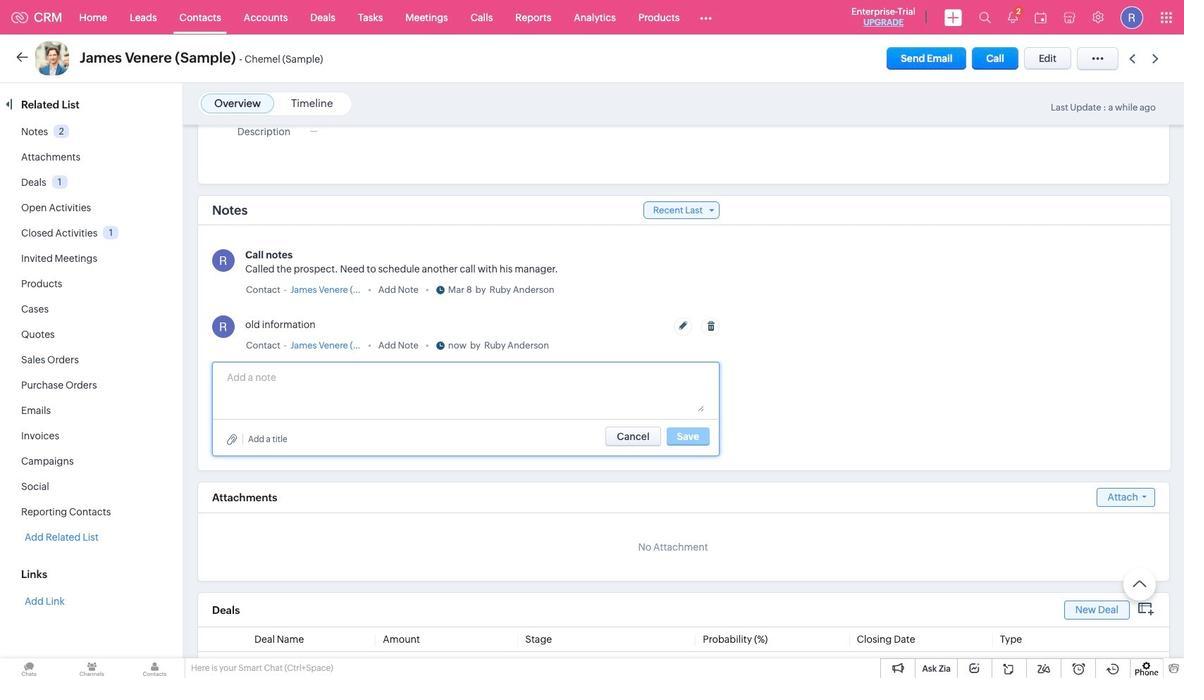 Task type: describe. For each thing, give the bounding box(es) containing it.
previous record image
[[1129, 54, 1136, 63]]

next record image
[[1153, 54, 1162, 63]]

create menu element
[[936, 0, 971, 34]]

search image
[[979, 11, 991, 23]]

create menu image
[[945, 9, 962, 26]]

logo image
[[11, 12, 28, 23]]

Add a note text field
[[227, 370, 704, 412]]

channels image
[[63, 659, 121, 679]]



Task type: locate. For each thing, give the bounding box(es) containing it.
None button
[[606, 427, 661, 447]]

profile element
[[1112, 0, 1152, 34]]

search element
[[971, 0, 1000, 35]]

Other Modules field
[[691, 6, 721, 29]]

calendar image
[[1035, 12, 1047, 23]]

signals element
[[1000, 0, 1026, 35]]

profile image
[[1121, 6, 1143, 29]]

chats image
[[0, 659, 58, 679]]

contacts image
[[126, 659, 184, 679]]



Task type: vqa. For each thing, say whether or not it's contained in the screenshot.
SIGNALS element
yes



